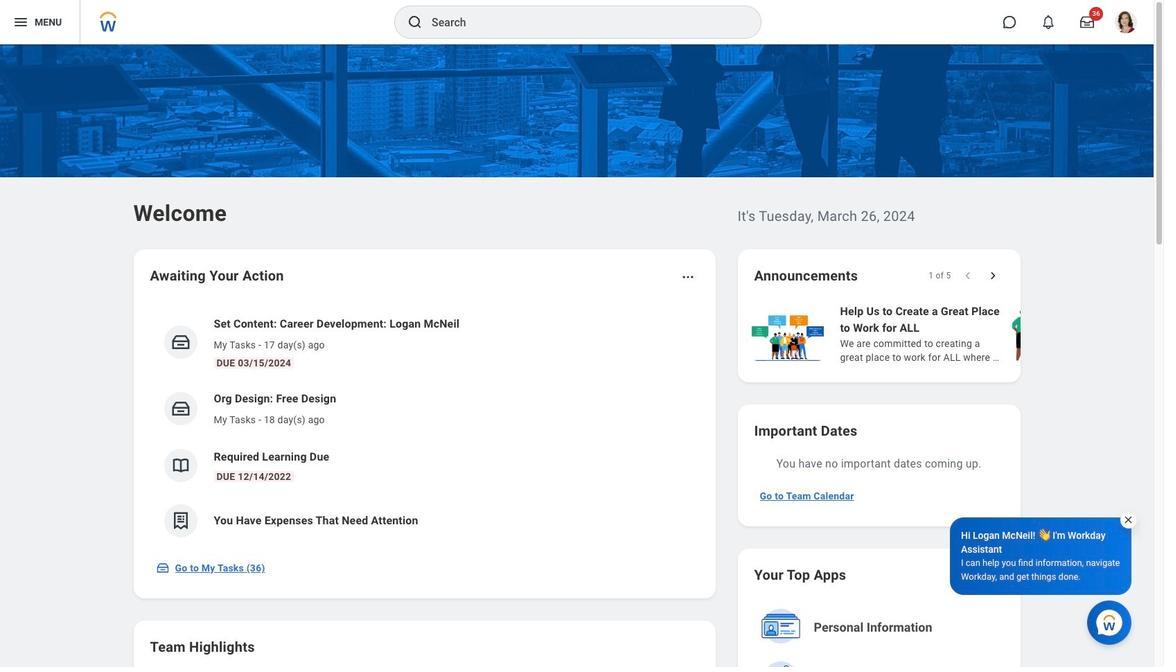 Task type: vqa. For each thing, say whether or not it's contained in the screenshot.
user icon
no



Task type: describe. For each thing, give the bounding box(es) containing it.
notifications large image
[[1042, 15, 1056, 29]]

inbox large image
[[1081, 15, 1095, 29]]

1 vertical spatial inbox image
[[156, 562, 170, 576]]

book open image
[[170, 456, 191, 476]]

Search Workday  search field
[[432, 7, 733, 37]]

related actions image
[[681, 270, 695, 284]]

0 horizontal spatial list
[[150, 305, 699, 549]]

profile logan mcneil image
[[1116, 11, 1138, 36]]



Task type: locate. For each thing, give the bounding box(es) containing it.
justify image
[[12, 14, 29, 31]]

inbox image inside list
[[170, 332, 191, 353]]

0 horizontal spatial inbox image
[[156, 562, 170, 576]]

1 horizontal spatial list
[[749, 302, 1165, 366]]

0 vertical spatial inbox image
[[170, 332, 191, 353]]

search image
[[407, 14, 424, 31]]

chevron right small image
[[986, 269, 1000, 283]]

main content
[[0, 44, 1165, 668]]

x image
[[1124, 515, 1134, 526]]

chevron left small image
[[961, 269, 975, 283]]

banner
[[0, 0, 1155, 44]]

list
[[749, 302, 1165, 366], [150, 305, 699, 549]]

dashboard expenses image
[[170, 511, 191, 532]]

status
[[929, 270, 952, 282]]

1 horizontal spatial inbox image
[[170, 332, 191, 353]]

inbox image
[[170, 332, 191, 353], [156, 562, 170, 576]]

inbox image
[[170, 399, 191, 420]]



